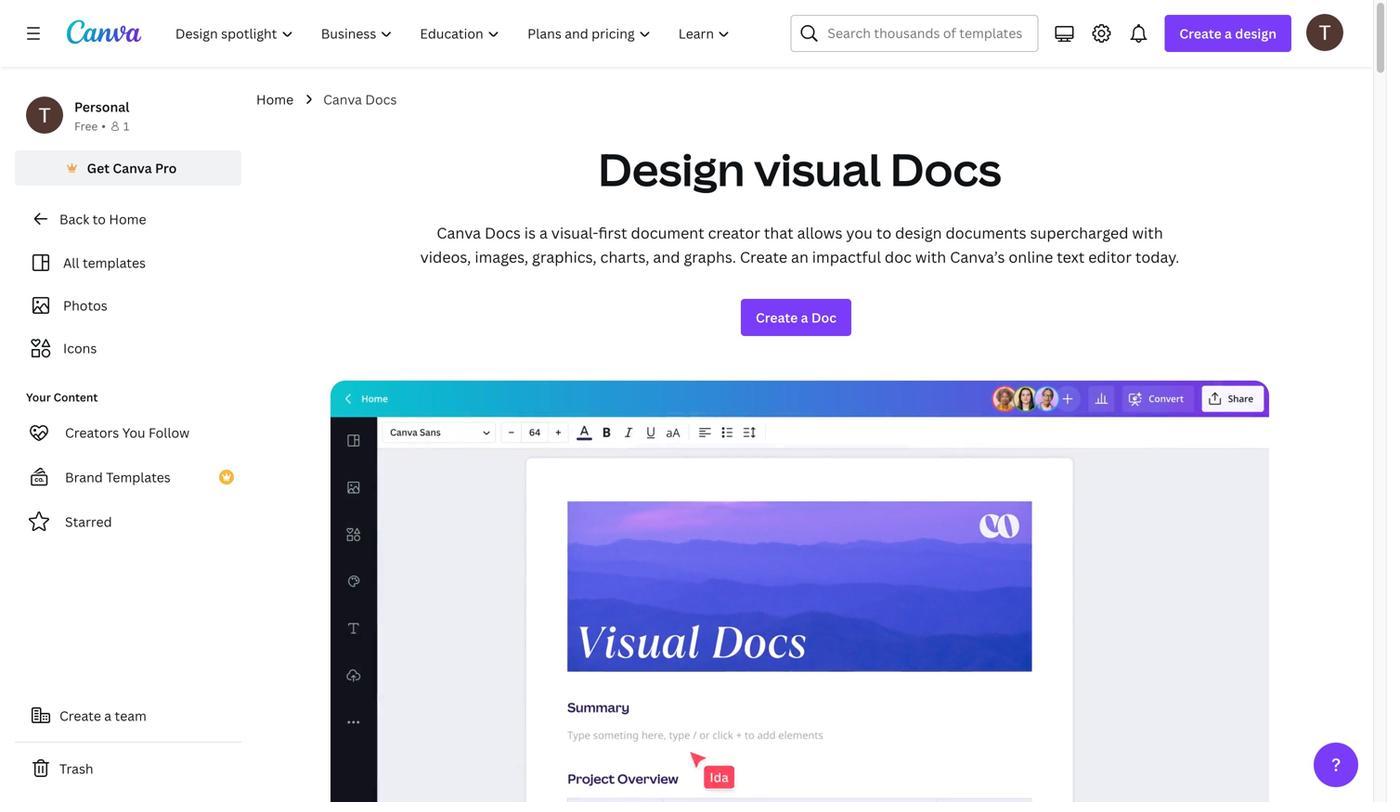 Task type: describe. For each thing, give the bounding box(es) containing it.
create inside canva docs is a visual-first document creator that allows you to design documents supercharged with videos, images, graphics, charts, and graphs. create an impactful doc with canva's online text editor today.
[[740, 247, 788, 267]]

top level navigation element
[[164, 15, 746, 52]]

content
[[54, 390, 98, 405]]

0 horizontal spatial home
[[109, 210, 146, 228]]

personal
[[74, 98, 130, 116]]

create a team
[[59, 707, 147, 725]]

to inside canva docs is a visual-first document creator that allows you to design documents supercharged with videos, images, graphics, charts, and graphs. create an impactful doc with canva's online text editor today.
[[877, 223, 892, 243]]

text
[[1057, 247, 1085, 267]]

creators
[[65, 424, 119, 442]]

docs for canva docs
[[365, 91, 397, 108]]

canva inside button
[[113, 159, 152, 177]]

all templates link
[[26, 245, 230, 281]]

team
[[115, 707, 147, 725]]

today.
[[1136, 247, 1180, 267]]

•
[[101, 118, 106, 134]]

and
[[654, 247, 681, 267]]

create a design
[[1180, 25, 1277, 42]]

terry turtle image
[[1307, 14, 1344, 51]]

a for create a design
[[1225, 25, 1233, 42]]

your content
[[26, 390, 98, 405]]

brand templates
[[65, 469, 171, 486]]

Search search field
[[828, 16, 1027, 51]]

impactful
[[813, 247, 882, 267]]

that
[[764, 223, 794, 243]]

back to home
[[59, 210, 146, 228]]

editor
[[1089, 247, 1132, 267]]

1
[[123, 118, 129, 134]]

pro
[[155, 159, 177, 177]]

design visual docs
[[599, 138, 1002, 199]]

back
[[59, 210, 89, 228]]

to inside back to home link
[[93, 210, 106, 228]]

0 vertical spatial with
[[1133, 223, 1164, 243]]

graphics,
[[532, 247, 597, 267]]

get canva pro button
[[15, 151, 242, 186]]

create for create a doc
[[756, 309, 798, 327]]

get canva pro
[[87, 159, 177, 177]]

doc
[[885, 247, 912, 267]]

templates
[[83, 254, 146, 272]]

a inside canva docs is a visual-first document creator that allows you to design documents supercharged with videos, images, graphics, charts, and graphs. create an impactful doc with canva's online text editor today.
[[540, 223, 548, 243]]

canva docs
[[323, 91, 397, 108]]

supercharged
[[1031, 223, 1129, 243]]

visual-
[[552, 223, 599, 243]]

allows
[[798, 223, 843, 243]]

canva docs is a visual-first document creator that allows you to design documents supercharged with videos, images, graphics, charts, and graphs. create an impactful doc with canva's online text editor today.
[[420, 223, 1180, 267]]

all templates
[[63, 254, 146, 272]]

canva for canva docs
[[323, 91, 362, 108]]

create a doc link
[[741, 299, 852, 336]]

documents
[[946, 223, 1027, 243]]



Task type: locate. For each thing, give the bounding box(es) containing it.
you
[[847, 223, 873, 243]]

follow
[[149, 424, 190, 442]]

docs inside canva docs is a visual-first document creator that allows you to design documents supercharged with videos, images, graphics, charts, and graphs. create an impactful doc with canva's online text editor today.
[[485, 223, 521, 243]]

a
[[1225, 25, 1233, 42], [540, 223, 548, 243], [801, 309, 809, 327], [104, 707, 112, 725]]

canva left the pro
[[113, 159, 152, 177]]

create inside create a team button
[[59, 707, 101, 725]]

icons link
[[26, 331, 230, 366]]

docs
[[365, 91, 397, 108], [891, 138, 1002, 199], [485, 223, 521, 243]]

2 vertical spatial canva
[[437, 223, 481, 243]]

canva for canva docs is a visual-first document creator that allows you to design documents supercharged with videos, images, graphics, charts, and graphs. create an impactful doc with canva's online text editor today.
[[437, 223, 481, 243]]

free
[[74, 118, 98, 134]]

2 horizontal spatial docs
[[891, 138, 1002, 199]]

design
[[599, 138, 745, 199]]

a inside button
[[104, 707, 112, 725]]

with up the today.
[[1133, 223, 1164, 243]]

a inside "link"
[[801, 309, 809, 327]]

1 horizontal spatial to
[[877, 223, 892, 243]]

0 horizontal spatial docs
[[365, 91, 397, 108]]

1 horizontal spatial with
[[1133, 223, 1164, 243]]

free •
[[74, 118, 106, 134]]

with
[[1133, 223, 1164, 243], [916, 247, 947, 267]]

0 vertical spatial home
[[256, 91, 294, 108]]

a inside dropdown button
[[1225, 25, 1233, 42]]

back to home link
[[15, 201, 242, 238]]

canva inside canva docs is a visual-first document creator that allows you to design documents supercharged with videos, images, graphics, charts, and graphs. create an impactful doc with canva's online text editor today.
[[437, 223, 481, 243]]

photos
[[63, 297, 108, 314]]

None search field
[[791, 15, 1039, 52]]

trash
[[59, 760, 93, 778]]

0 vertical spatial canva
[[323, 91, 362, 108]]

get
[[87, 159, 110, 177]]

document
[[631, 223, 705, 243]]

icons
[[63, 340, 97, 357]]

create a doc
[[756, 309, 837, 327]]

an
[[792, 247, 809, 267]]

creators you follow
[[65, 424, 190, 442]]

first
[[599, 223, 628, 243]]

is
[[525, 223, 536, 243]]

videos,
[[420, 247, 471, 267]]

with right doc
[[916, 247, 947, 267]]

0 horizontal spatial with
[[916, 247, 947, 267]]

starred
[[65, 513, 112, 531]]

online
[[1009, 247, 1054, 267]]

canva up videos,
[[437, 223, 481, 243]]

creators you follow link
[[15, 414, 242, 452]]

design
[[1236, 25, 1277, 42], [896, 223, 943, 243]]

creator
[[708, 223, 761, 243]]

design inside canva docs is a visual-first document creator that allows you to design documents supercharged with videos, images, graphics, charts, and graphs. create an impactful doc with canva's online text editor today.
[[896, 223, 943, 243]]

0 vertical spatial docs
[[365, 91, 397, 108]]

a for create a doc
[[801, 309, 809, 327]]

brand templates link
[[15, 459, 242, 496]]

2 vertical spatial docs
[[485, 223, 521, 243]]

images,
[[475, 247, 529, 267]]

trash link
[[15, 751, 242, 788]]

create for create a design
[[1180, 25, 1222, 42]]

1 horizontal spatial home
[[256, 91, 294, 108]]

0 horizontal spatial canva
[[113, 159, 152, 177]]

docs for canva docs is a visual-first document creator that allows you to design documents supercharged with videos, images, graphics, charts, and graphs. create an impactful doc with canva's online text editor today.
[[485, 223, 521, 243]]

1 horizontal spatial docs
[[485, 223, 521, 243]]

canva's
[[951, 247, 1006, 267]]

templates
[[106, 469, 171, 486]]

home link
[[256, 89, 294, 110]]

create for create a team
[[59, 707, 101, 725]]

2 horizontal spatial canva
[[437, 223, 481, 243]]

design inside dropdown button
[[1236, 25, 1277, 42]]

1 vertical spatial with
[[916, 247, 947, 267]]

all
[[63, 254, 79, 272]]

starred link
[[15, 504, 242, 541]]

0 horizontal spatial design
[[896, 223, 943, 243]]

0 vertical spatial design
[[1236, 25, 1277, 42]]

1 vertical spatial canva
[[113, 159, 152, 177]]

to right you
[[877, 223, 892, 243]]

create
[[1180, 25, 1222, 42], [740, 247, 788, 267], [756, 309, 798, 327], [59, 707, 101, 725]]

canva
[[323, 91, 362, 108], [113, 159, 152, 177], [437, 223, 481, 243]]

your
[[26, 390, 51, 405]]

1 vertical spatial design
[[896, 223, 943, 243]]

1 vertical spatial docs
[[891, 138, 1002, 199]]

create a team button
[[15, 698, 242, 735]]

canva right home link
[[323, 91, 362, 108]]

doc
[[812, 309, 837, 327]]

visual
[[754, 138, 882, 199]]

1 vertical spatial home
[[109, 210, 146, 228]]

create a design button
[[1165, 15, 1292, 52]]

1 horizontal spatial design
[[1236, 25, 1277, 42]]

to
[[93, 210, 106, 228], [877, 223, 892, 243]]

design left terry turtle image
[[1236, 25, 1277, 42]]

1 horizontal spatial canva
[[323, 91, 362, 108]]

home left "canva docs"
[[256, 91, 294, 108]]

create inside create a design dropdown button
[[1180, 25, 1222, 42]]

create inside create a doc "link"
[[756, 309, 798, 327]]

to right back
[[93, 210, 106, 228]]

0 horizontal spatial to
[[93, 210, 106, 228]]

you
[[122, 424, 145, 442]]

home up all templates link
[[109, 210, 146, 228]]

charts,
[[601, 247, 650, 267]]

graphs.
[[684, 247, 737, 267]]

brand
[[65, 469, 103, 486]]

a for create a team
[[104, 707, 112, 725]]

home
[[256, 91, 294, 108], [109, 210, 146, 228]]

design up doc
[[896, 223, 943, 243]]

photos link
[[26, 288, 230, 323]]



Task type: vqa. For each thing, say whether or not it's contained in the screenshot.
me
no



